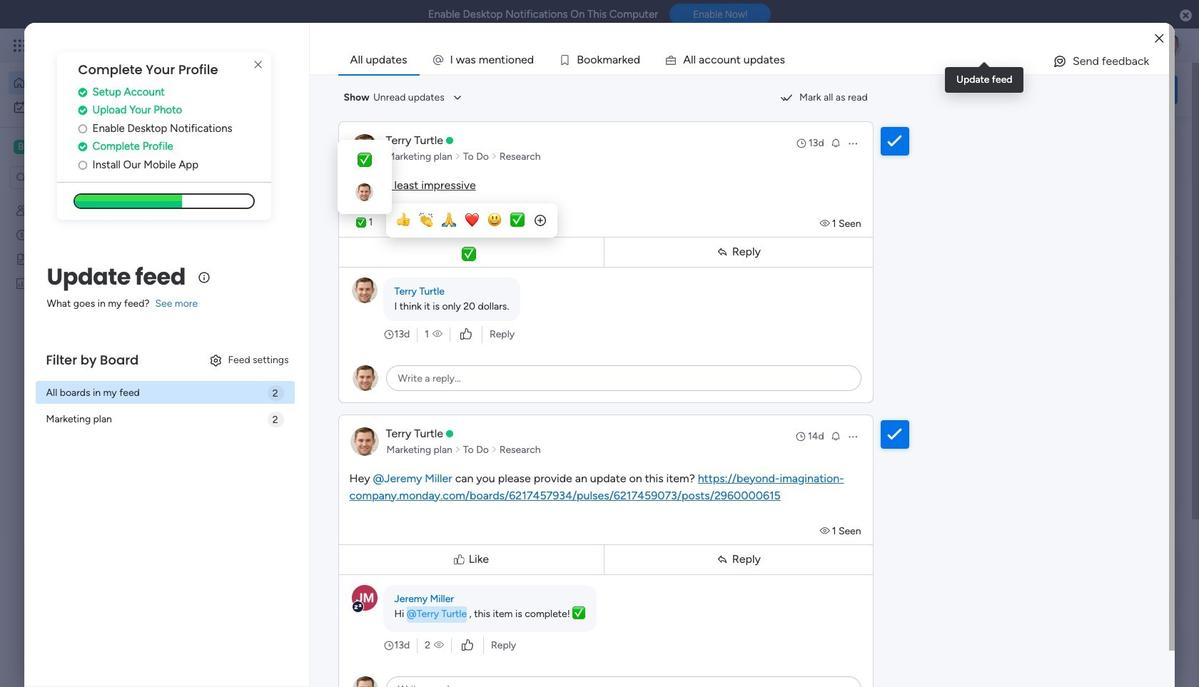 Task type: describe. For each thing, give the bounding box(es) containing it.
public board image
[[472, 289, 488, 305]]

select product image
[[13, 39, 27, 53]]

public dashboard image
[[15, 276, 29, 290]]

2 slider arrow image from the left
[[491, 443, 498, 457]]

0 vertical spatial v2 seen image
[[820, 217, 832, 230]]

close image
[[1156, 33, 1164, 44]]

quick search results list box
[[221, 162, 930, 526]]

0 horizontal spatial terry turtle image
[[254, 668, 283, 688]]

add to favorites image
[[423, 290, 438, 304]]

1 slider arrow image from the left
[[455, 150, 461, 164]]

help center element
[[964, 618, 1178, 675]]

v2 user feedback image
[[976, 82, 986, 98]]

1 vertical spatial dapulse x slim image
[[1157, 132, 1174, 149]]

1 vertical spatial option
[[9, 96, 174, 119]]

v2 seen image
[[433, 327, 443, 342]]

workspace image
[[14, 139, 28, 155]]



Task type: locate. For each thing, give the bounding box(es) containing it.
check circle image up check circle icon
[[78, 87, 87, 98]]

check circle image
[[78, 87, 87, 98], [78, 142, 87, 152]]

circle o image
[[78, 123, 87, 134]]

public board image
[[15, 252, 29, 266]]

0 vertical spatial option
[[9, 71, 174, 94]]

option up check circle icon
[[9, 71, 174, 94]]

2 element
[[365, 566, 382, 583]]

terry turtle image
[[1160, 34, 1183, 57], [254, 668, 283, 688]]

check circle image
[[78, 105, 87, 116]]

1 vertical spatial check circle image
[[78, 142, 87, 152]]

tab
[[338, 46, 420, 74]]

v2 like image
[[461, 327, 472, 342], [462, 638, 473, 654]]

2 vertical spatial option
[[0, 197, 182, 200]]

0 horizontal spatial slider arrow image
[[455, 150, 461, 164]]

remove from favorites image
[[423, 465, 438, 479]]

1 slider arrow image from the left
[[455, 443, 461, 457]]

1 horizontal spatial slider arrow image
[[491, 150, 498, 164]]

option down the search in workspace field
[[0, 197, 182, 200]]

search everything image
[[1076, 39, 1090, 53]]

1 horizontal spatial dapulse x slim image
[[1157, 132, 1174, 149]]

option up circle o icon
[[9, 96, 174, 119]]

1 vertical spatial v2 seen image
[[820, 525, 832, 537]]

0 vertical spatial check circle image
[[78, 87, 87, 98]]

1 vertical spatial v2 like image
[[462, 638, 473, 654]]

1 vertical spatial terry turtle image
[[254, 668, 283, 688]]

v2 seen image
[[820, 217, 832, 230], [820, 525, 832, 537], [434, 639, 444, 653]]

0 vertical spatial terry turtle image
[[1160, 34, 1183, 57]]

dapulse close image
[[1181, 9, 1193, 23]]

dapulse x slim image
[[250, 56, 267, 74], [1157, 132, 1174, 149]]

slider arrow image
[[455, 443, 461, 457], [491, 443, 498, 457]]

component image
[[472, 312, 485, 325]]

slider arrow image
[[455, 150, 461, 164], [491, 150, 498, 164]]

circle o image
[[78, 160, 87, 171]]

Search in workspace field
[[30, 170, 119, 186]]

1 horizontal spatial slider arrow image
[[491, 443, 498, 457]]

0 horizontal spatial dapulse x slim image
[[250, 56, 267, 74]]

see plans image
[[237, 38, 250, 54]]

list box
[[0, 195, 182, 488]]

getting started element
[[964, 549, 1178, 606]]

0 horizontal spatial slider arrow image
[[455, 443, 461, 457]]

1 horizontal spatial terry turtle image
[[1160, 34, 1183, 57]]

2 vertical spatial v2 seen image
[[434, 639, 444, 653]]

give feedback image
[[1053, 54, 1068, 69]]

0 vertical spatial dapulse x slim image
[[250, 56, 267, 74]]

0 vertical spatial v2 like image
[[461, 327, 472, 342]]

2 slider arrow image from the left
[[491, 150, 498, 164]]

check circle image up circle o image
[[78, 142, 87, 152]]

option
[[9, 71, 174, 94], [9, 96, 174, 119], [0, 197, 182, 200]]

tab list
[[338, 46, 1170, 74]]

2 check circle image from the top
[[78, 142, 87, 152]]

workspace selection element
[[14, 139, 90, 156]]

1 check circle image from the top
[[78, 87, 87, 98]]

help image
[[1107, 39, 1121, 53]]



Task type: vqa. For each thing, say whether or not it's contained in the screenshot.
tab list
yes



